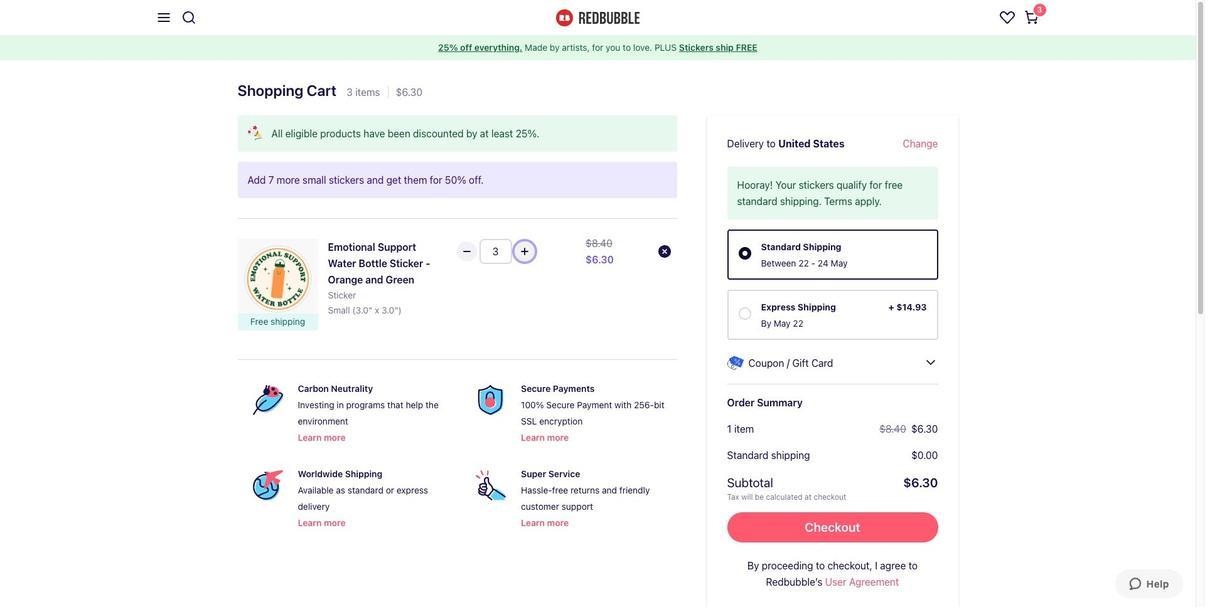 Task type: locate. For each thing, give the bounding box(es) containing it.
None radio
[[739, 247, 752, 259]]

None radio
[[739, 307, 752, 320]]

none radio inside order summary element
[[739, 307, 752, 320]]

cost summary element
[[728, 421, 939, 503]]

Quantity number field
[[480, 239, 512, 264]]

none radio inside order summary element
[[739, 247, 752, 259]]

worldwide shipping image
[[253, 471, 283, 501]]

emotional support water bottle sticker - orange and green image
[[238, 239, 318, 320]]



Task type: vqa. For each thing, say whether or not it's contained in the screenshot.
Worldwide Shipping image
yes



Task type: describe. For each thing, give the bounding box(es) containing it.
super service image
[[476, 471, 506, 501]]

trust signals element
[[238, 371, 677, 541]]

cart messages element
[[238, 116, 677, 198]]

carbon neutrality image
[[253, 386, 283, 416]]

order summary element
[[708, 116, 959, 608]]

secure payments image
[[476, 386, 506, 416]]



